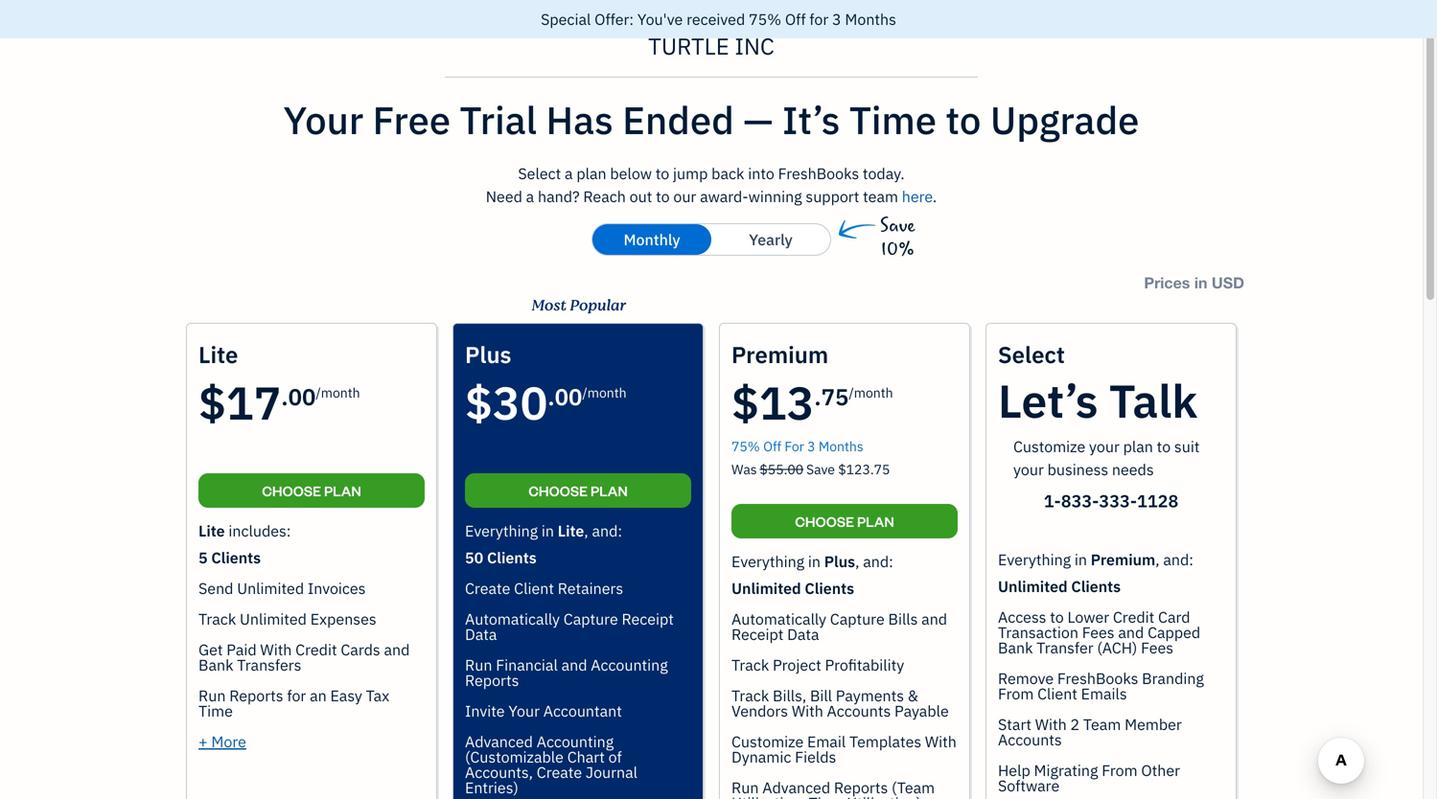 Task type: locate. For each thing, give the bounding box(es) containing it.
fees up branding at right bottom
[[1141, 638, 1174, 658]]

1 horizontal spatial data
[[787, 625, 819, 645]]

0 vertical spatial for
[[810, 9, 829, 29]]

1 vertical spatial accounts
[[998, 730, 1062, 750]]

automatically inside automatically capture receipt data
[[465, 609, 560, 630]]

choose plan button for premium
[[732, 504, 958, 539]]

a up hand?
[[565, 163, 573, 184]]

time
[[849, 95, 937, 145], [198, 701, 233, 722], [809, 794, 843, 800]]

migrating
[[1034, 761, 1098, 781]]

plan up reach
[[577, 163, 607, 184]]

premium
[[1091, 550, 1156, 570]]

remove
[[998, 669, 1054, 689]]

automatically capture receipt data
[[465, 609, 674, 645]]

and: right plus
[[863, 552, 894, 572]]

0 horizontal spatial save
[[806, 461, 835, 479]]

, up retainers
[[584, 521, 589, 541]]

utilization,
[[732, 794, 805, 800]]

unlimited
[[998, 577, 1068, 597], [237, 579, 304, 599], [732, 579, 801, 599], [240, 609, 307, 630]]

entries)
[[465, 778, 519, 798]]

choose up plus
[[795, 513, 854, 531]]

1 vertical spatial your
[[509, 701, 540, 722]]

everything left plus
[[732, 552, 805, 572]]

and: inside everything in premium , and: unlimited clients
[[1164, 550, 1194, 570]]

in left plus
[[808, 552, 821, 572]]

of
[[609, 747, 622, 768]]

customize for your
[[1014, 437, 1086, 457]]

reports inside run reports for an easy tax time
[[229, 686, 283, 706]]

1 horizontal spatial capture
[[830, 609, 885, 630]]

00 down most popular
[[555, 382, 582, 412]]

run down dynamic
[[732, 778, 759, 798]]

clients for everything in premium , and: unlimited clients
[[1072, 577, 1121, 597]]

create client retainers
[[465, 579, 623, 599]]

reports
[[465, 671, 519, 691], [229, 686, 283, 706], [834, 778, 888, 798]]

2 horizontal spatial time
[[849, 95, 937, 145]]

2 horizontal spatial /month
[[849, 384, 893, 402]]

from up 'start'
[[998, 684, 1034, 704]]

in for lite
[[542, 521, 554, 541]]

plan down $123.75
[[857, 513, 894, 531]]

2 horizontal spatial plan
[[857, 513, 894, 531]]

save
[[880, 216, 915, 237], [806, 461, 835, 479]]

below
[[610, 163, 652, 184]]

advanced up accounts,
[[465, 732, 533, 752]]

your
[[283, 95, 364, 145], [509, 701, 540, 722]]

0 horizontal spatial /month
[[316, 384, 360, 402]]

1 vertical spatial your
[[1014, 460, 1044, 480]]

with
[[260, 640, 292, 660], [792, 701, 824, 722], [1035, 715, 1067, 735], [925, 732, 957, 752]]

plan up needs
[[1123, 437, 1153, 457]]

1 horizontal spatial everything
[[732, 552, 805, 572]]

0 vertical spatial accounts
[[827, 701, 891, 722]]

track left project
[[732, 655, 769, 676]]

clients down plus
[[805, 579, 855, 599]]

choose plan
[[262, 482, 361, 500], [529, 482, 628, 500], [795, 513, 894, 531]]

advanced down fields
[[763, 778, 831, 798]]

capture inside automatically capture bills and receipt data
[[830, 609, 885, 630]]

1 vertical spatial client
[[1038, 684, 1078, 704]]

2 horizontal spatial everything
[[998, 550, 1071, 570]]

,
[[584, 521, 589, 541], [1156, 550, 1160, 570], [855, 552, 860, 572]]

0 horizontal spatial 00
[[288, 382, 316, 412]]

1 vertical spatial plan
[[1123, 437, 1153, 457]]

2 /month from the left
[[582, 384, 627, 402]]

0 horizontal spatial from
[[998, 684, 1034, 704]]

save inside 75% off for 3 months was $55.00 save $123.75
[[806, 461, 835, 479]]

unlimited down 'send unlimited invoices'
[[240, 609, 307, 630]]

0 horizontal spatial ,
[[584, 521, 589, 541]]

clients
[[211, 548, 261, 568], [487, 548, 537, 568], [1072, 577, 1121, 597], [805, 579, 855, 599]]

. inside the "select a plan below to jump back into freshbooks today. need a hand? reach out to our award-winning support team here ."
[[933, 187, 937, 207]]

your up 1-
[[1014, 460, 1044, 480]]

/month left profit
[[316, 384, 360, 402]]

run inside run reports for an easy tax time
[[198, 686, 226, 706]]

customize
[[1014, 437, 1086, 457], [732, 732, 804, 752]]

unlimited up the "track unlimited expenses"
[[237, 579, 304, 599]]

1 vertical spatial credit
[[296, 640, 337, 660]]

1 00 from the left
[[288, 382, 316, 412]]

plan
[[577, 163, 607, 184], [1123, 437, 1153, 457]]

1 vertical spatial create
[[465, 579, 511, 599]]

1 vertical spatial 75%
[[732, 438, 760, 455]]

track left bills,
[[732, 686, 769, 706]]

yearly button
[[712, 224, 830, 255]]

1 horizontal spatial 00
[[555, 382, 582, 412]]

00 for lite
[[288, 382, 316, 412]]

0 vertical spatial client
[[514, 579, 554, 599]]

3 inside 75% off for 3 months was $55.00 save $123.75
[[808, 438, 816, 455]]

1 horizontal spatial for
[[810, 9, 829, 29]]

0 vertical spatial accounting
[[591, 655, 668, 676]]

with inside track bills, bill payments & vendors with accounts payable
[[792, 701, 824, 722]]

choose plan up everything in lite , and: 50 clients
[[529, 482, 628, 500]]

everything inside everything in premium , and: unlimited clients
[[998, 550, 1071, 570]]

1 horizontal spatial receipt
[[732, 625, 784, 645]]

advanced
[[465, 732, 533, 752], [763, 778, 831, 798]]

0 vertical spatial customize
[[1014, 437, 1086, 457]]

and down automatically capture receipt data
[[562, 655, 587, 676]]

. down most
[[548, 382, 555, 412]]

a right need
[[526, 187, 534, 207]]

help
[[998, 761, 1031, 781]]

0 horizontal spatial and:
[[592, 521, 622, 541]]

in up create client retainers
[[542, 521, 554, 541]]

access
[[998, 607, 1047, 628]]

customize down the vendors
[[732, 732, 804, 752]]

2 00 from the left
[[555, 382, 582, 412]]

1 vertical spatial from
[[1102, 761, 1138, 781]]

choose plan button up everything in lite , and: 50 clients
[[465, 474, 691, 508]]

accounting inside run financial and accounting reports
[[591, 655, 668, 676]]

your up outstanding
[[283, 95, 364, 145]]

credit down expenses
[[296, 640, 337, 660]]

0 horizontal spatial lite
[[198, 521, 225, 541]]

customize your plan to suit your business needs
[[1014, 437, 1200, 480]]

2 . 00 /month from the left
[[548, 382, 627, 412]]

track unlimited expenses
[[198, 609, 377, 630]]

and inside get paid with credit cards and bank transfers
[[384, 640, 410, 660]]

customize up business
[[1014, 437, 1086, 457]]

2 horizontal spatial create
[[1119, 81, 1185, 108]]

1 horizontal spatial accounts
[[998, 730, 1062, 750]]

run for run reports for an easy tax time
[[198, 686, 226, 706]]

select inside the "select a plan below to jump back into freshbooks today. need a hand? reach out to our award-winning support team here ."
[[518, 163, 561, 184]]

accounts up templates on the bottom right of page
[[827, 701, 891, 722]]

/month inside . 75 /month
[[849, 384, 893, 402]]

create left new
[[1119, 81, 1185, 108]]

more
[[211, 732, 246, 752]]

client
[[514, 579, 554, 599], [1038, 684, 1078, 704]]

save right $55.00
[[806, 461, 835, 479]]

. right team
[[933, 187, 937, 207]]

here link
[[902, 187, 933, 207]]

run for run advanced reports (team utilization, time utilization)
[[732, 778, 759, 798]]

. 00 /month down most popular
[[548, 382, 627, 412]]

, up automatically capture bills and receipt data
[[855, 552, 860, 572]]

track project profitability
[[732, 655, 904, 676]]

choose plan up plus
[[795, 513, 894, 531]]

unlimited up access
[[998, 577, 1068, 597]]

choose plan button for lite
[[198, 474, 425, 508]]

your up business
[[1089, 437, 1120, 457]]

credit up (ach) in the right of the page
[[1113, 607, 1155, 628]]

1 data from the left
[[465, 625, 497, 645]]

usd
[[1212, 274, 1245, 292]]

plan for premium
[[857, 513, 894, 531]]

and inside automatically capture bills and receipt data
[[922, 609, 947, 630]]

automatically down create client retainers
[[465, 609, 560, 630]]

0 horizontal spatial 3
[[808, 438, 816, 455]]

. down the premium
[[815, 382, 821, 412]]

1 horizontal spatial select
[[998, 340, 1065, 370]]

, inside the everything in plus , and: unlimited clients
[[855, 552, 860, 572]]

credit inside the access to lower credit card transaction fees and capped bank transfer (ach) fees
[[1113, 607, 1155, 628]]

plan down total
[[324, 482, 361, 500]]

in inside the everything in plus , and: unlimited clients
[[808, 552, 821, 572]]

and: up retainers
[[592, 521, 622, 541]]

talk
[[1109, 371, 1198, 431]]

choose plan button
[[198, 474, 425, 508], [465, 474, 691, 508], [732, 504, 958, 539]]

invite
[[465, 701, 505, 722]]

0 horizontal spatial a
[[526, 187, 534, 207]]

run down get
[[198, 686, 226, 706]]

/month for plus
[[582, 384, 627, 402]]

unlimited up automatically capture bills and receipt data
[[732, 579, 801, 599]]

1 /month from the left
[[316, 384, 360, 402]]

and left capped
[[1118, 623, 1144, 643]]

advanced inside run advanced reports (team utilization, time utilization)
[[763, 778, 831, 798]]

cards
[[341, 640, 380, 660]]

and: inside everything in lite , and: 50 clients
[[592, 521, 622, 541]]

0 vertical spatial freshbooks
[[778, 163, 859, 184]]

unlimited inside everything in premium , and: unlimited clients
[[998, 577, 1068, 597]]

0 horizontal spatial time
[[198, 701, 233, 722]]

emails
[[1081, 684, 1127, 704]]

receipt down retainers
[[622, 609, 674, 630]]

for
[[785, 438, 804, 455]]

freshbooks inside remove freshbooks branding from client emails
[[1058, 669, 1139, 689]]

choose plan up "includes:"
[[262, 482, 361, 500]]

0 vertical spatial select
[[518, 163, 561, 184]]

accounts inside track bills, bill payments & vendors with accounts payable
[[827, 701, 891, 722]]

data up project
[[787, 625, 819, 645]]

2 automatically from the left
[[732, 609, 827, 630]]

with down the "track unlimited expenses"
[[260, 640, 292, 660]]

everything for 00
[[465, 521, 538, 541]]

50
[[465, 548, 483, 568]]

1 lite from the left
[[198, 521, 225, 541]]

and right cards
[[384, 640, 410, 660]]

2 horizontal spatial choose plan button
[[732, 504, 958, 539]]

.
[[933, 187, 937, 207], [281, 382, 288, 412], [548, 382, 555, 412], [815, 382, 821, 412]]

in left premium
[[1075, 550, 1087, 570]]

1 vertical spatial customize
[[732, 732, 804, 752]]

1 horizontal spatial . 00 /month
[[548, 382, 627, 412]]

choose plan button up "includes:"
[[198, 474, 425, 508]]

create inside advanced accounting (customizable chart of accounts, create journal entries)
[[537, 763, 582, 783]]

reports inside run financial and accounting reports
[[465, 671, 519, 691]]

and: inside the everything in plus , and: unlimited clients
[[863, 552, 894, 572]]

1 horizontal spatial choose
[[529, 482, 588, 500]]

choose plan for lite
[[262, 482, 361, 500]]

data up financial at the bottom of the page
[[465, 625, 497, 645]]

0 vertical spatial months
[[845, 9, 897, 29]]

0 horizontal spatial advanced
[[465, 732, 533, 752]]

2 horizontal spatial reports
[[834, 778, 888, 798]]

lower
[[1068, 607, 1110, 628]]

1 horizontal spatial reports
[[465, 671, 519, 691]]

1 automatically from the left
[[465, 609, 560, 630]]

clients for everything in lite , and: 50 clients
[[487, 548, 537, 568]]

, inside everything in lite , and: 50 clients
[[584, 521, 589, 541]]

1 horizontal spatial credit
[[1113, 607, 1155, 628]]

0 vertical spatial save
[[880, 216, 915, 237]]

and: for 00
[[592, 521, 622, 541]]

retainers
[[558, 579, 623, 599]]

receipt
[[622, 609, 674, 630], [732, 625, 784, 645]]

3
[[832, 9, 842, 29], [808, 438, 816, 455]]

1 capture from the left
[[564, 609, 618, 630]]

0 horizontal spatial capture
[[564, 609, 618, 630]]

data
[[465, 625, 497, 645], [787, 625, 819, 645]]

0 horizontal spatial choose plan
[[262, 482, 361, 500]]

accounting up accountant
[[591, 655, 668, 676]]

75% up "inc"
[[749, 9, 782, 29]]

create new …
[[1119, 81, 1249, 108]]

your right invite
[[509, 701, 540, 722]]

&
[[908, 686, 919, 706]]

2 horizontal spatial choose plan
[[795, 513, 894, 531]]

everything inside everything in lite , and: 50 clients
[[465, 521, 538, 541]]

tax
[[366, 686, 390, 706]]

0 vertical spatial run
[[465, 655, 492, 676]]

0 horizontal spatial reports
[[229, 686, 283, 706]]

0 horizontal spatial bank
[[198, 655, 234, 676]]

, for 00
[[584, 521, 589, 541]]

lite inside everything in lite , and: 50 clients
[[558, 521, 584, 541]]

clients right 5
[[211, 548, 261, 568]]

2 lite from the left
[[558, 521, 584, 541]]

1 vertical spatial select
[[998, 340, 1065, 370]]

client up the 2 on the right of the page
[[1038, 684, 1078, 704]]

1 horizontal spatial bank
[[998, 638, 1033, 658]]

freshbooks up support
[[778, 163, 859, 184]]

1 horizontal spatial plan
[[591, 482, 628, 500]]

1 vertical spatial time
[[198, 701, 233, 722]]

capped
[[1148, 623, 1201, 643]]

choose plan button up plus
[[732, 504, 958, 539]]

0 horizontal spatial for
[[287, 686, 306, 706]]

has
[[546, 95, 614, 145]]

back
[[712, 163, 745, 184]]

time down fields
[[809, 794, 843, 800]]

0 horizontal spatial off
[[763, 438, 782, 455]]

automatically
[[465, 609, 560, 630], [732, 609, 827, 630]]

automatically for automatically capture bills and receipt data
[[732, 609, 827, 630]]

run for run financial and accounting reports
[[465, 655, 492, 676]]

1 horizontal spatial client
[[1038, 684, 1078, 704]]

automatically up project
[[732, 609, 827, 630]]

/month up $123.75
[[849, 384, 893, 402]]

months
[[845, 9, 897, 29], [819, 438, 864, 455]]

capture left bills
[[830, 609, 885, 630]]

in inside everything in premium , and: unlimited clients
[[1075, 550, 1087, 570]]

2 horizontal spatial run
[[732, 778, 759, 798]]

select
[[518, 163, 561, 184], [998, 340, 1065, 370]]

1 horizontal spatial /month
[[582, 384, 627, 402]]

bank
[[998, 638, 1033, 658], [198, 655, 234, 676]]

0 vertical spatial create
[[1119, 81, 1185, 108]]

an
[[310, 686, 327, 706]]

reports down customize email templates with dynamic fields
[[834, 778, 888, 798]]

create inside button
[[1119, 81, 1185, 108]]

75%
[[749, 9, 782, 29], [732, 438, 760, 455]]

1 horizontal spatial a
[[565, 163, 573, 184]]

0 horizontal spatial accounts
[[827, 701, 891, 722]]

ended
[[623, 95, 734, 145]]

plan for a
[[577, 163, 607, 184]]

2 horizontal spatial choose
[[795, 513, 854, 531]]

select up let's
[[998, 340, 1065, 370]]

/month down the popular
[[582, 384, 627, 402]]

plan up everything in lite , and: 50 clients
[[591, 482, 628, 500]]

choose
[[262, 482, 321, 500], [529, 482, 588, 500], [795, 513, 854, 531]]

create left journal
[[537, 763, 582, 783]]

0 horizontal spatial client
[[514, 579, 554, 599]]

receipt inside automatically capture receipt data
[[622, 609, 674, 630]]

reports up invite
[[465, 671, 519, 691]]

to
[[946, 95, 981, 145], [656, 163, 670, 184], [656, 187, 670, 207], [1157, 437, 1171, 457], [1050, 607, 1064, 628]]

everything inside the everything in plus , and: unlimited clients
[[732, 552, 805, 572]]

clients inside the everything in plus , and: unlimited clients
[[805, 579, 855, 599]]

in for plus
[[808, 552, 821, 572]]

2 horizontal spatial and:
[[1164, 550, 1194, 570]]

everything up 50
[[465, 521, 538, 541]]

0 horizontal spatial your
[[283, 95, 364, 145]]

your
[[1089, 437, 1120, 457], [1014, 460, 1044, 480]]

plan inside customize your plan to suit your business needs
[[1123, 437, 1153, 457]]

in inside everything in lite , and: 50 clients
[[542, 521, 554, 541]]

0 vertical spatial plan
[[577, 163, 607, 184]]

accounts,
[[465, 763, 533, 783]]

0 horizontal spatial automatically
[[465, 609, 560, 630]]

revenue
[[434, 151, 518, 178]]

0 horizontal spatial . 00 /month
[[281, 382, 360, 412]]

1128
[[1137, 490, 1179, 513]]

outstanding
[[312, 151, 430, 178]]

clients inside lite includes: 5 clients
[[211, 548, 261, 568]]

1 horizontal spatial lite
[[558, 521, 584, 541]]

2 data from the left
[[787, 625, 819, 645]]

credit for and
[[1113, 607, 1155, 628]]

off inside 75% off for 3 months was $55.00 save $123.75
[[763, 438, 782, 455]]

1 horizontal spatial freshbooks
[[1058, 669, 1139, 689]]

accounts up help
[[998, 730, 1062, 750]]

track for 00
[[198, 609, 236, 630]]

accounting down accountant
[[537, 732, 614, 752]]

credit
[[1113, 607, 1155, 628], [296, 640, 337, 660]]

1 horizontal spatial plan
[[1123, 437, 1153, 457]]

. 00 /month left profit
[[281, 382, 360, 412]]

1 horizontal spatial advanced
[[763, 778, 831, 798]]

plan inside the "select a plan below to jump back into freshbooks today. need a hand? reach out to our award-winning support team here ."
[[577, 163, 607, 184]]

1 vertical spatial off
[[763, 438, 782, 455]]

0 horizontal spatial freshbooks
[[778, 163, 859, 184]]

0 vertical spatial off
[[785, 9, 806, 29]]

run up invite
[[465, 655, 492, 676]]

, down "1128"
[[1156, 550, 1160, 570]]

from inside remove freshbooks branding from client emails
[[998, 684, 1034, 704]]

in left usd
[[1195, 274, 1208, 292]]

freshbooks inside the "select a plan below to jump back into freshbooks today. need a hand? reach out to our award-winning support team here ."
[[778, 163, 859, 184]]

time up + more link
[[198, 701, 233, 722]]

payable
[[895, 701, 949, 722]]

capture for receipt
[[564, 609, 618, 630]]

create down 50
[[465, 579, 511, 599]]

lite inside lite includes: 5 clients
[[198, 521, 225, 541]]

select up hand?
[[518, 163, 561, 184]]

customize inside customize your plan to suit your business needs
[[1014, 437, 1086, 457]]

unlimited inside the everything in plus , and: unlimited clients
[[732, 579, 801, 599]]

create for create client retainers
[[465, 579, 511, 599]]

capture inside automatically capture receipt data
[[564, 609, 618, 630]]

, for 75
[[855, 552, 860, 572]]

off left for
[[763, 438, 782, 455]]

utilization)
[[847, 794, 922, 800]]

0 horizontal spatial your
[[1014, 460, 1044, 480]]

prices in usd
[[1144, 274, 1245, 292]]

and: right premium
[[1164, 550, 1194, 570]]

data inside automatically capture receipt data
[[465, 625, 497, 645]]

save up '10%'
[[880, 216, 915, 237]]

75% inside 75% off for 3 months was $55.00 save $123.75
[[732, 438, 760, 455]]

customize inside customize email templates with dynamic fields
[[732, 732, 804, 752]]

with left the 2 on the right of the page
[[1035, 715, 1067, 735]]

reports down transfers
[[229, 686, 283, 706]]

clients inside everything in lite , and: 50 clients
[[487, 548, 537, 568]]

0 horizontal spatial run
[[198, 686, 226, 706]]

send unlimited invoices
[[198, 579, 366, 599]]

2 vertical spatial time
[[809, 794, 843, 800]]

1 . 00 /month from the left
[[281, 382, 360, 412]]

let's talk
[[998, 371, 1198, 431]]

. left total
[[281, 382, 288, 412]]

choose up "includes:"
[[262, 482, 321, 500]]

automatically inside automatically capture bills and receipt data
[[732, 609, 827, 630]]

clients up lower
[[1072, 577, 1121, 597]]

everything up access
[[998, 550, 1071, 570]]

credit inside get paid with credit cards and bank transfers
[[296, 640, 337, 660]]

3 /month from the left
[[849, 384, 893, 402]]

and:
[[592, 521, 622, 541], [1164, 550, 1194, 570], [863, 552, 894, 572]]

1 vertical spatial accounting
[[537, 732, 614, 752]]

1 vertical spatial advanced
[[763, 778, 831, 798]]

run inside run financial and accounting reports
[[465, 655, 492, 676]]

0 vertical spatial credit
[[1113, 607, 1155, 628]]

1 horizontal spatial customize
[[1014, 437, 1086, 457]]

to inside customize your plan to suit your business needs
[[1157, 437, 1171, 457]]

1 horizontal spatial and:
[[863, 552, 894, 572]]

0 horizontal spatial plan
[[324, 482, 361, 500]]

it's
[[782, 95, 840, 145]]

0 vertical spatial 75%
[[749, 9, 782, 29]]

suit
[[1175, 437, 1200, 457]]

run inside run advanced reports (team utilization, time utilization)
[[732, 778, 759, 798]]

bank down access
[[998, 638, 1033, 658]]

from inside help migrating from other software
[[1102, 761, 1138, 781]]

team
[[1083, 715, 1121, 735]]

00 left profit
[[288, 382, 316, 412]]

1 vertical spatial run
[[198, 686, 226, 706]]

receipt up project
[[732, 625, 784, 645]]

75% up the was
[[732, 438, 760, 455]]

1 vertical spatial 3
[[808, 438, 816, 455]]

turtle
[[648, 31, 729, 61]]

capture down retainers
[[564, 609, 618, 630]]

total
[[312, 389, 360, 416]]

lite up retainers
[[558, 521, 584, 541]]

customize for fields
[[732, 732, 804, 752]]

. for premium
[[815, 382, 821, 412]]

with up email
[[792, 701, 824, 722]]

clients inside everything in premium , and: unlimited clients
[[1072, 577, 1121, 597]]

0 horizontal spatial select
[[518, 163, 561, 184]]

0 vertical spatial from
[[998, 684, 1034, 704]]

2 capture from the left
[[830, 609, 885, 630]]



Task type: vqa. For each thing, say whether or not it's contained in the screenshot.
Account within button
no



Task type: describe. For each thing, give the bounding box(es) containing it.
1 horizontal spatial off
[[785, 9, 806, 29]]

member
[[1125, 715, 1182, 735]]

save 10%
[[880, 216, 915, 260]]

transfer
[[1037, 638, 1094, 658]]

turtle inc
[[648, 31, 775, 61]]

was
[[732, 461, 757, 479]]

bill
[[810, 686, 832, 706]]

credit for transfers
[[296, 640, 337, 660]]

reach
[[583, 187, 626, 207]]

profitability
[[825, 655, 904, 676]]

prices
[[1144, 274, 1190, 292]]

chart
[[567, 747, 605, 768]]

inc
[[735, 31, 775, 61]]

choose for lite
[[262, 482, 321, 500]]

in for usd
[[1195, 274, 1208, 292]]

/month for premium
[[849, 384, 893, 402]]

run advanced reports (team utilization, time utilization)
[[732, 778, 935, 800]]

special offer: you've received 75% off for 3 months
[[541, 9, 897, 29]]

invite your accountant
[[465, 701, 622, 722]]

let's
[[998, 371, 1099, 431]]

dynamic
[[732, 747, 791, 768]]

5
[[198, 548, 208, 568]]

everything in lite , and: 50 clients
[[465, 521, 622, 568]]

advanced inside advanced accounting (customizable chart of accounts, create journal entries)
[[465, 732, 533, 752]]

bills,
[[773, 686, 807, 706]]

. 00 /month for lite
[[281, 382, 360, 412]]

0 vertical spatial a
[[565, 163, 573, 184]]

time inside run advanced reports (team utilization, time utilization)
[[809, 794, 843, 800]]

choose for plus
[[529, 482, 588, 500]]

00 for plus
[[555, 382, 582, 412]]

. for lite
[[281, 382, 288, 412]]

choose plan for premium
[[795, 513, 894, 531]]

team
[[863, 187, 898, 207]]

choose for premium
[[795, 513, 854, 531]]

with inside start with 2 team member accounts
[[1035, 715, 1067, 735]]

outstanding revenue
[[312, 151, 518, 178]]

lite includes: 5 clients
[[198, 521, 291, 568]]

0 vertical spatial your
[[1089, 437, 1120, 457]]

time inside run reports for an easy tax time
[[198, 701, 233, 722]]

and inside run financial and accounting reports
[[562, 655, 587, 676]]

and inside the access to lower credit card transaction fees and capped bank transfer (ach) fees
[[1118, 623, 1144, 643]]

accounting inside advanced accounting (customizable chart of accounts, create journal entries)
[[537, 732, 614, 752]]

1 horizontal spatial save
[[880, 216, 915, 237]]

0 vertical spatial 3
[[832, 9, 842, 29]]

run financial and accounting reports
[[465, 655, 668, 691]]

in for premium
[[1075, 550, 1087, 570]]

$123.75
[[838, 461, 890, 479]]

total profit
[[312, 389, 417, 416]]

dashboard
[[312, 72, 488, 117]]

bank inside the access to lower credit card transaction fees and capped bank transfer (ach) fees
[[998, 638, 1033, 658]]

plan for plus
[[591, 482, 628, 500]]

upgrade
[[990, 95, 1140, 145]]

track inside track bills, bill payments & vendors with accounts payable
[[732, 686, 769, 706]]

here
[[902, 187, 933, 207]]

+ more
[[198, 732, 246, 752]]

1-833-333-1128
[[1044, 490, 1179, 513]]

your free trial has ended — it's time to upgrade
[[283, 95, 1140, 145]]

expenses
[[310, 609, 377, 630]]

with inside customize email templates with dynamic fields
[[925, 732, 957, 752]]

special
[[541, 9, 591, 29]]

you've
[[638, 9, 683, 29]]

award-
[[700, 187, 749, 207]]

premium
[[732, 340, 829, 370]]

easy
[[330, 686, 362, 706]]

833-
[[1061, 490, 1099, 513]]

select for select a plan below to jump back into freshbooks today. need a hand? reach out to our award-winning support team here .
[[518, 163, 561, 184]]

plus
[[824, 552, 855, 572]]

free
[[373, 95, 451, 145]]

everything in premium , and: unlimited clients
[[998, 550, 1194, 597]]

bills
[[888, 609, 918, 630]]

clients for everything in plus , and: unlimited clients
[[805, 579, 855, 599]]

and: for 75
[[863, 552, 894, 572]]

data inside automatically capture bills and receipt data
[[787, 625, 819, 645]]

profit
[[365, 389, 417, 416]]

(team
[[892, 778, 935, 798]]

—
[[743, 95, 773, 145]]

automatically capture bills and receipt data
[[732, 609, 947, 645]]

0 horizontal spatial fees
[[1082, 623, 1115, 643]]

support
[[806, 187, 860, 207]]

(customizable
[[465, 747, 564, 768]]

choose plan for plus
[[529, 482, 628, 500]]

run reports for an easy tax time
[[198, 686, 390, 722]]

into
[[748, 163, 775, 184]]

most
[[531, 294, 566, 317]]

software
[[998, 776, 1060, 796]]

/month for lite
[[316, 384, 360, 402]]

other
[[1141, 761, 1180, 781]]

main element
[[0, 0, 259, 800]]

plan for your
[[1123, 437, 1153, 457]]

paid
[[227, 640, 257, 660]]

months inside 75% off for 3 months was $55.00 save $123.75
[[819, 438, 864, 455]]

0 vertical spatial your
[[283, 95, 364, 145]]

. 00 /month for plus
[[548, 382, 627, 412]]

+ more link
[[198, 732, 246, 752]]

…
[[1235, 81, 1249, 108]]

to inside the access to lower credit card transaction fees and capped bank transfer (ach) fees
[[1050, 607, 1064, 628]]

get
[[198, 640, 223, 660]]

most popular
[[531, 294, 625, 317]]

lite
[[198, 340, 238, 370]]

select for select
[[998, 340, 1065, 370]]

everything for 75
[[732, 552, 805, 572]]

accounts inside start with 2 team member accounts
[[998, 730, 1062, 750]]

75
[[821, 382, 849, 412]]

owner
[[15, 38, 53, 54]]

hand?
[[538, 187, 580, 207]]

remove freshbooks branding from client emails
[[998, 669, 1204, 704]]

needs
[[1112, 460, 1154, 480]]

choose plan button for plus
[[465, 474, 691, 508]]

templates
[[850, 732, 922, 752]]

, inside everything in premium , and: unlimited clients
[[1156, 550, 1160, 570]]

invoices
[[308, 579, 366, 599]]

for inside run reports for an easy tax time
[[287, 686, 306, 706]]

with inside get paid with credit cards and bank transfers
[[260, 640, 292, 660]]

create new … button
[[1102, 72, 1329, 118]]

1-833-333-1128 link
[[1044, 490, 1179, 513]]

start
[[998, 715, 1032, 735]]

today.
[[863, 163, 905, 184]]

capture for bills
[[830, 609, 885, 630]]

bank inside get paid with credit cards and bank transfers
[[198, 655, 234, 676]]

(ach)
[[1097, 638, 1138, 658]]

. for plus
[[548, 382, 555, 412]]

transaction
[[998, 623, 1079, 643]]

create for create new …
[[1119, 81, 1185, 108]]

business
[[1048, 460, 1109, 480]]

track for 75
[[732, 655, 769, 676]]

0 vertical spatial time
[[849, 95, 937, 145]]

client inside remove freshbooks branding from client emails
[[1038, 684, 1078, 704]]

email
[[807, 732, 846, 752]]

reports inside run advanced reports (team utilization, time utilization)
[[834, 778, 888, 798]]

transfers
[[237, 655, 302, 676]]

our
[[674, 187, 696, 207]]

receipt inside automatically capture bills and receipt data
[[732, 625, 784, 645]]

1 horizontal spatial fees
[[1141, 638, 1174, 658]]

plan for lite
[[324, 482, 361, 500]]

winning
[[749, 187, 802, 207]]

+
[[198, 732, 208, 752]]

automatically for automatically capture receipt data
[[465, 609, 560, 630]]

2
[[1071, 715, 1080, 735]]



